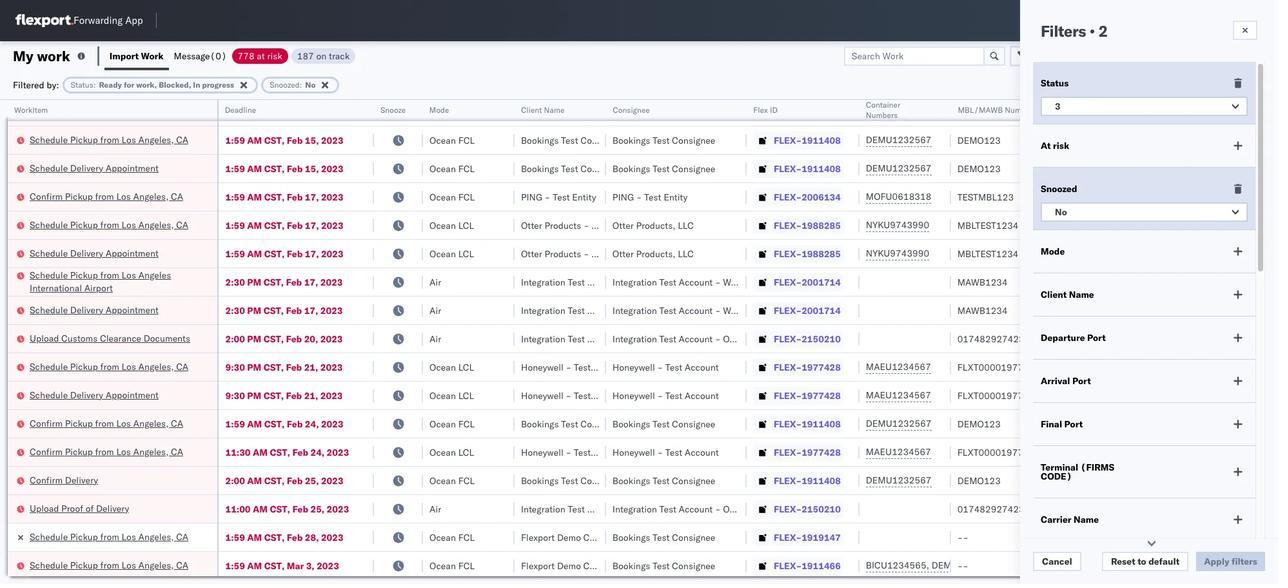 Task type: describe. For each thing, give the bounding box(es) containing it.
confirm delivery link
[[30, 474, 98, 487]]

products, for schedule delivery appointment
[[636, 248, 676, 260]]

schedule delivery appointment link for 9:30 pm cst, feb 21, 2023
[[30, 389, 159, 402]]

schedule pickup from los angeles, ca for 5th schedule pickup from los angeles, ca button from the bottom of the page
[[30, 105, 188, 117]]

message
[[174, 50, 210, 62]]

work
[[141, 50, 164, 62]]

import
[[110, 50, 139, 62]]

8 1:59 from the top
[[225, 532, 245, 544]]

4 demo123 from the top
[[958, 475, 1001, 487]]

11 flex- from the top
[[774, 390, 802, 402]]

1 1911408 from the top
[[802, 135, 841, 146]]

5 flex- from the top
[[774, 220, 802, 231]]

3
[[1055, 101, 1061, 112]]

2 flex- from the top
[[774, 135, 802, 146]]

deadline
[[225, 105, 257, 115]]

flexport demo consignee for flex-1919147
[[521, 532, 627, 544]]

from for 9:30 pm cst, feb 21, 2023 schedule pickup from los angeles, ca button
[[100, 361, 119, 373]]

container
[[866, 100, 901, 110]]

1:59 am cst, feb 17, 2023 for schedule delivery appointment
[[225, 248, 344, 260]]

-- for flex-1911466
[[958, 560, 969, 572]]

action
[[1233, 50, 1262, 62]]

187 on track
[[297, 50, 350, 62]]

9 flex- from the top
[[774, 333, 802, 345]]

1:59 am cst, feb 15, 2023 for schedule delivery appointment
[[225, 163, 344, 175]]

customs
[[61, 333, 98, 344]]

on
[[316, 50, 327, 62]]

1 horizontal spatial risk
[[1053, 140, 1070, 152]]

4 flex- from the top
[[774, 191, 802, 203]]

container numbers
[[866, 100, 901, 120]]

3 flex-1911408 from the top
[[774, 418, 841, 430]]

1 1:59 from the top
[[225, 106, 245, 118]]

4 1911408 from the top
[[802, 475, 841, 487]]

reset to default button
[[1103, 552, 1189, 572]]

from for schedule pickup from los angeles, ca button related to 1:59 am cst, feb 15, 2023
[[100, 134, 119, 145]]

1 fcl from the top
[[458, 106, 475, 118]]

pm for schedule delivery appointment
[[247, 390, 261, 402]]

3 ocean from the top
[[430, 163, 456, 175]]

2 lcl from the top
[[458, 248, 474, 260]]

default
[[1149, 556, 1180, 568]]

flex-2150210 for 2:00 pm cst, feb 20, 2023
[[774, 333, 841, 345]]

confirm delivery button
[[30, 474, 98, 488]]

4 flex-1911408 from the top
[[774, 475, 841, 487]]

confirm for 1:59 am cst, feb 24, 2023
[[30, 418, 63, 429]]

12 flex- from the top
[[774, 418, 802, 430]]

2:30 for schedule delivery appointment
[[225, 305, 245, 316]]

16 flex- from the top
[[774, 532, 802, 544]]

•
[[1090, 21, 1095, 41]]

schedule delivery appointment link for 1:59 am cst, feb 17, 2023
[[30, 247, 159, 260]]

7 ocean from the top
[[430, 362, 456, 373]]

wi
[[1165, 163, 1175, 175]]

progress
[[202, 80, 234, 89]]

cancel
[[1043, 556, 1073, 568]]

port for arrival port
[[1073, 375, 1091, 387]]

import work
[[110, 50, 164, 62]]

flex id
[[754, 105, 778, 115]]

14,
[[305, 106, 319, 118]]

carrier name
[[1041, 514, 1099, 526]]

ca for 1st 'confirm pickup from los angeles, ca' "link" from the bottom of the page
[[171, 446, 183, 458]]

3 fcl from the top
[[458, 163, 475, 175]]

ocean lcl for 9:30 pm cst, feb 21, 2023 schedule pickup from los angeles, ca button
[[430, 362, 474, 373]]

upload proof of delivery link
[[30, 502, 129, 515]]

mofu0618318 for 1:59 am cst, feb 14, 2023
[[866, 106, 932, 117]]

filters • 2
[[1041, 21, 1108, 41]]

filters
[[1041, 21, 1087, 41]]

mode button
[[423, 103, 502, 115]]

maeu1234567 for schedule delivery appointment
[[866, 390, 932, 401]]

schedule pickup from los angeles, ca link for schedule pickup from los angeles, ca button related to 1:59 am cst, feb 15, 2023
[[30, 133, 188, 146]]

2:00 am cst, feb 25, 2023
[[225, 475, 344, 487]]

pm for schedule pickup from los angeles, ca
[[247, 362, 261, 373]]

3 confirm pickup from los angeles, ca link from the top
[[30, 445, 183, 458]]

4 1:59 from the top
[[225, 191, 245, 203]]

6 ocean from the top
[[430, 248, 456, 260]]

(0)
[[210, 50, 227, 62]]

filtered
[[13, 79, 44, 91]]

3 demo123 from the top
[[958, 418, 1001, 430]]

11 ocean from the top
[[430, 475, 456, 487]]

import work button
[[104, 41, 169, 70]]

0 horizontal spatial no
[[305, 80, 316, 89]]

client name button
[[515, 103, 593, 115]]

schedule for second schedule pickup from los angeles, ca link from the bottom of the page
[[30, 531, 68, 543]]

5 fcl from the top
[[458, 418, 475, 430]]

demo for flex-1911466
[[557, 560, 581, 572]]

(firms
[[1081, 462, 1115, 474]]

flex id button
[[747, 103, 847, 115]]

flex-2006134 for 1:59 am cst, feb 17, 2023
[[774, 191, 841, 203]]

10 flex- from the top
[[774, 362, 802, 373]]

4 ocean fcl from the top
[[430, 191, 475, 203]]

container numbers button
[[860, 97, 938, 121]]

3 appointment from the top
[[106, 304, 159, 316]]

port for departure port
[[1088, 332, 1106, 344]]

3 confirm pickup from los angeles, ca button from the top
[[30, 445, 183, 460]]

3 schedule delivery appointment button from the top
[[30, 304, 159, 318]]

2 ocean fcl from the top
[[430, 135, 475, 146]]

21, for schedule pickup from los angeles, ca
[[304, 362, 318, 373]]

4 ocean from the top
[[430, 191, 456, 203]]

digital for schedule delivery appointment
[[760, 305, 786, 316]]

mofu0618318 for 1:59 am cst, feb 17, 2023
[[866, 191, 932, 203]]

5 ocean fcl from the top
[[430, 418, 475, 430]]

17 flex- from the top
[[774, 560, 802, 572]]

reset to default
[[1112, 556, 1180, 568]]

8 ocean from the top
[[430, 390, 456, 402]]

schedule delivery appointment for 1:59 am cst, feb 17, 2023
[[30, 247, 159, 259]]

schedule pickup from los angeles international airport button
[[30, 269, 201, 296]]

flex-1977428 for schedule pickup from los angeles, ca
[[774, 362, 841, 373]]

appointment for 1:59 am cst, feb 17, 2023
[[106, 247, 159, 259]]

4 lcl from the top
[[458, 390, 474, 402]]

blocked,
[[159, 80, 191, 89]]

2 pm from the top
[[247, 305, 261, 316]]

departure port
[[1041, 332, 1106, 344]]

confirm for 2:00 am cst, feb 25, 2023
[[30, 475, 63, 486]]

1 lcl from the top
[[458, 220, 474, 231]]

flex-2150210 for 11:00 am cst, feb 25, 2023
[[774, 504, 841, 515]]

confirm delivery
[[30, 475, 98, 486]]

carrier
[[1041, 514, 1072, 526]]

9 ocean from the top
[[430, 418, 456, 430]]

upload customs clearance documents button
[[30, 332, 190, 346]]

flex-1911466
[[774, 560, 841, 572]]

1 pm from the top
[[247, 276, 261, 288]]

2 fcl from the top
[[458, 135, 475, 146]]

ca for 'confirm pickup from los angeles, ca' "link" corresponding to 1:59 am cst, feb 17, 2023
[[171, 191, 183, 202]]

2150210 for 2:00 pm cst, feb 20, 2023
[[802, 333, 841, 345]]

6 ocean fcl from the top
[[430, 475, 475, 487]]

to
[[1138, 556, 1147, 568]]

integration test account - western digital for schedule pickup from los angeles international airport
[[613, 276, 786, 288]]

28,
[[305, 532, 319, 544]]

5 lcl from the top
[[458, 447, 474, 458]]

at
[[257, 50, 265, 62]]

3,
[[306, 560, 315, 572]]

name inside 'client name' button
[[544, 105, 565, 115]]

schedule for schedule delivery appointment link corresponding to 1:59 am cst, feb 17, 2023
[[30, 247, 68, 259]]

5 schedule pickup from los angeles, ca link from the top
[[30, 531, 188, 544]]

2:30 for schedule pickup from los angeles international airport
[[225, 276, 245, 288]]

25, for 2:00 am cst, feb 25, 2023
[[305, 475, 319, 487]]

3 schedule delivery appointment link from the top
[[30, 304, 159, 316]]

resize handle column header for 'client name' button
[[591, 100, 606, 585]]

1 horizontal spatial client
[[1041, 289, 1067, 301]]

9 1:59 from the top
[[225, 560, 245, 572]]

file exception
[[1058, 50, 1118, 62]]

: for status
[[93, 80, 96, 89]]

by:
[[47, 79, 59, 91]]

mawb1234 for schedule pickup from los angeles international airport
[[958, 276, 1008, 288]]

llc for schedule delivery appointment
[[678, 248, 694, 260]]

3 schedule delivery appointment from the top
[[30, 304, 159, 316]]

1:59 am cst, feb 17, 2023 for schedule pickup from los angeles, ca
[[225, 220, 344, 231]]

batch
[[1206, 50, 1231, 62]]

14 flex- from the top
[[774, 475, 802, 487]]

in
[[193, 80, 200, 89]]

5 schedule pickup from los angeles, ca from the top
[[30, 531, 188, 543]]

test
[[1134, 163, 1150, 175]]

nyku9743990 for schedule pickup from los angeles, ca
[[866, 219, 930, 231]]

4 ocean lcl from the top
[[430, 390, 474, 402]]

3 1:59 from the top
[[225, 163, 245, 175]]

ocean lcl for schedule pickup from los angeles, ca button associated with 1:59 am cst, feb 17, 2023
[[430, 220, 474, 231]]

schedule pickup from los angeles, ca button for 1:59 am cst, feb 17, 2023
[[30, 218, 188, 233]]

app
[[125, 15, 143, 27]]

2001714 for schedule pickup from los angeles international airport
[[802, 276, 841, 288]]

cancel button
[[1034, 552, 1082, 572]]

21, for schedule delivery appointment
[[304, 390, 318, 402]]

assignment
[[1200, 163, 1247, 175]]

3 1911408 from the top
[[802, 418, 841, 430]]

status : ready for work, blocked, in progress
[[71, 80, 234, 89]]

5 1:59 from the top
[[225, 220, 245, 231]]

8 ocean fcl from the top
[[430, 560, 475, 572]]

flex-1977428 for schedule delivery appointment
[[774, 390, 841, 402]]

ocean lcl for 1st confirm pickup from los angeles, ca button from the bottom
[[430, 447, 474, 458]]

no button
[[1041, 203, 1248, 222]]

1977428 for confirm pickup from los angeles, ca
[[802, 447, 841, 458]]

upload proof of delivery
[[30, 503, 129, 515]]

7 1:59 from the top
[[225, 418, 245, 430]]

2:00 pm cst, feb 20, 2023
[[225, 333, 343, 345]]

1919147
[[802, 532, 841, 544]]

workitem button
[[8, 103, 205, 115]]

flexport demo consignee for flex-1911466
[[521, 560, 627, 572]]

flex-1977428 for confirm pickup from los angeles, ca
[[774, 447, 841, 458]]

schedule delivery appointment button for 1:59 am cst, feb 15, 2023
[[30, 162, 159, 176]]

20
[[1152, 163, 1163, 175]]

snoozed : no
[[270, 80, 316, 89]]

team
[[1177, 163, 1197, 175]]

6 1:59 from the top
[[225, 248, 245, 260]]

mar
[[287, 560, 304, 572]]

017482927423 for 11:00 am cst, feb 25, 2023
[[958, 504, 1025, 515]]

id
[[770, 105, 778, 115]]

confirm pickup from los angeles, ca link for 1:59 am cst, feb 24, 2023
[[30, 417, 183, 430]]

3 air from the top
[[430, 333, 441, 345]]

1:59 am cst, feb 24, 2023
[[225, 418, 344, 430]]

3 flex- from the top
[[774, 163, 802, 175]]

schedule pickup from los angeles, ca for 9:30 pm cst, feb 21, 2023 schedule pickup from los angeles, ca button
[[30, 361, 188, 373]]

delivery for schedule delivery appointment link for 9:30 pm cst, feb 21, 2023
[[70, 389, 103, 401]]

3 ocean fcl from the top
[[430, 163, 475, 175]]

otter products, llc for schedule pickup from los angeles, ca
[[613, 220, 694, 231]]

1 ocean from the top
[[430, 106, 456, 118]]

forwarding app link
[[15, 14, 143, 27]]

for
[[124, 80, 134, 89]]

11:30 am cst, feb 24, 2023
[[225, 447, 349, 458]]

1 ocean fcl from the top
[[430, 106, 475, 118]]

my
[[13, 47, 33, 65]]

angeles
[[138, 269, 171, 281]]

Search Work text field
[[844, 46, 985, 65]]

6 fcl from the top
[[458, 475, 475, 487]]

test 20 wi team assignment
[[1134, 163, 1247, 175]]

upload for upload customs clearance documents
[[30, 333, 59, 344]]

1 flex-1911408 from the top
[[774, 135, 841, 146]]

9:30 for schedule pickup from los angeles, ca
[[225, 362, 245, 373]]

schedule for schedule delivery appointment link associated with 1:59 am cst, feb 15, 2023
[[30, 162, 68, 174]]

3 confirm from the top
[[30, 446, 63, 458]]

workitem
[[14, 105, 48, 115]]

15, for schedule delivery appointment
[[305, 163, 319, 175]]

international
[[30, 282, 82, 294]]

11 resize handle column header from the left
[[1246, 100, 1261, 585]]

delivery right of
[[96, 503, 129, 515]]

testmbl123 for 1:59 am cst, feb 14, 2023
[[958, 106, 1014, 118]]

13 ocean from the top
[[430, 560, 456, 572]]

from for the schedule pickup from los angeles international airport button
[[100, 269, 119, 281]]

resize handle column header for mbl/mawb numbers button
[[1112, 100, 1127, 585]]

bicu1234565, demu1232567
[[866, 560, 998, 572]]

final
[[1041, 419, 1063, 430]]

from for 1:59 am cst, feb 17, 2023 confirm pickup from los angeles, ca button
[[95, 191, 114, 202]]

1 demo123 from the top
[[958, 135, 1001, 146]]

appointment for 9:30 pm cst, feb 21, 2023
[[106, 389, 159, 401]]

7 ocean fcl from the top
[[430, 532, 475, 544]]

1 vertical spatial mode
[[1041, 246, 1065, 257]]

pm for upload customs clearance documents
[[247, 333, 261, 345]]

from for fifth schedule pickup from los angeles, ca button
[[100, 560, 119, 571]]

Search Shipments (/) text field
[[1032, 11, 1156, 30]]

terminal
[[1041, 462, 1079, 474]]

0 horizontal spatial risk
[[267, 50, 282, 62]]

3 resize handle column header from the left
[[408, 100, 423, 585]]

3 lcl from the top
[[458, 362, 474, 373]]

products, for schedule pickup from los angeles, ca
[[636, 220, 676, 231]]

delivery for schedule delivery appointment link corresponding to 1:59 am cst, feb 17, 2023
[[70, 247, 103, 259]]

12 ocean from the top
[[430, 532, 456, 544]]

10 ocean from the top
[[430, 447, 456, 458]]

1 1:59 am cst, feb 17, 2023 from the top
[[225, 191, 344, 203]]

schedule pickup from los angeles, ca button for 9:30 pm cst, feb 21, 2023
[[30, 360, 188, 375]]

forwarding
[[74, 15, 123, 27]]

schedule for schedule pickup from los angeles, ca link associated with schedule pickup from los angeles, ca button associated with 1:59 am cst, feb 17, 2023
[[30, 219, 68, 231]]

otter products - test account for schedule pickup from los angeles, ca
[[521, 220, 645, 231]]

status for status
[[1041, 77, 1069, 89]]

2 1:59 from the top
[[225, 135, 245, 146]]

1 flex- from the top
[[774, 106, 802, 118]]



Task type: vqa. For each thing, say whether or not it's contained in the screenshot.
4th the Appointment from the top of the page
yes



Task type: locate. For each thing, give the bounding box(es) containing it.
: up the deadline button
[[300, 80, 302, 89]]

delivery up upload proof of delivery
[[65, 475, 98, 486]]

0 horizontal spatial mode
[[430, 105, 450, 115]]

1 vertical spatial flex-2006134
[[774, 191, 841, 203]]

2001714 for schedule delivery appointment
[[802, 305, 841, 316]]

1 vertical spatial 25,
[[311, 504, 325, 515]]

2 2006134 from the top
[[802, 191, 841, 203]]

1 vertical spatial western
[[723, 305, 757, 316]]

2 -- from the top
[[958, 560, 969, 572]]

0 vertical spatial mode
[[430, 105, 450, 115]]

client name inside button
[[521, 105, 565, 115]]

schedule pickup from los angeles, ca button down ready
[[30, 105, 188, 119]]

2 upload from the top
[[30, 503, 59, 515]]

0 vertical spatial mofu0618318
[[866, 106, 932, 117]]

21,
[[304, 362, 318, 373], [304, 390, 318, 402]]

confirm pickup from los angeles, ca link
[[30, 190, 183, 203], [30, 417, 183, 430], [30, 445, 183, 458]]

2 vertical spatial confirm pickup from los angeles, ca
[[30, 446, 183, 458]]

status up 3
[[1041, 77, 1069, 89]]

1988285 for schedule delivery appointment
[[802, 248, 841, 260]]

1 vertical spatial flxt00001977428a
[[958, 390, 1047, 402]]

airport
[[84, 282, 113, 294]]

0 vertical spatial flex-2001714
[[774, 276, 841, 288]]

2 air from the top
[[430, 305, 441, 316]]

mbl/mawb numbers button
[[951, 103, 1115, 115]]

25, down 11:30 am cst, feb 24, 2023
[[305, 475, 319, 487]]

resize handle column header for mode button
[[499, 100, 515, 585]]

numbers inside container numbers
[[866, 110, 898, 120]]

operator
[[1134, 105, 1165, 115]]

schedule delivery appointment down upload customs clearance documents button
[[30, 389, 159, 401]]

maeu1234567 for schedule pickup from los angeles, ca
[[866, 361, 932, 373]]

1:59 am cst, feb 14, 2023
[[225, 106, 344, 118]]

21, down "20,"
[[304, 362, 318, 373]]

mbltest1234 for schedule delivery appointment
[[958, 248, 1019, 260]]

2:30 pm cst, feb 17, 2023 for schedule delivery appointment
[[225, 305, 343, 316]]

feb
[[287, 106, 303, 118], [287, 135, 303, 146], [287, 163, 303, 175], [287, 191, 303, 203], [287, 220, 303, 231], [287, 248, 303, 260], [286, 276, 302, 288], [286, 305, 302, 316], [286, 333, 302, 345], [286, 362, 302, 373], [286, 390, 302, 402], [287, 418, 303, 430], [293, 447, 308, 458], [287, 475, 303, 487], [293, 504, 308, 515], [287, 532, 303, 544]]

778
[[238, 50, 255, 62]]

24, for 11:30 am cst, feb 24, 2023
[[311, 447, 325, 458]]

flex-1988285 for schedule delivery appointment
[[774, 248, 841, 260]]

0 vertical spatial --
[[958, 532, 969, 544]]

digital
[[760, 276, 786, 288], [760, 305, 786, 316]]

1 vertical spatial client
[[1041, 289, 1067, 301]]

17, for schedule pickup from los angeles international airport
[[304, 276, 318, 288]]

1 horizontal spatial client name
[[1041, 289, 1095, 301]]

2 otter products - test account from the top
[[521, 248, 645, 260]]

7 fcl from the top
[[458, 532, 475, 544]]

2:30 pm cst, feb 17, 2023 for schedule pickup from los angeles international airport
[[225, 276, 343, 288]]

snoozed up the deadline button
[[270, 80, 300, 89]]

resize handle column header
[[202, 100, 218, 585], [358, 100, 374, 585], [408, 100, 423, 585], [499, 100, 515, 585], [591, 100, 606, 585], [732, 100, 747, 585], [844, 100, 860, 585], [936, 100, 951, 585], [1112, 100, 1127, 585], [1204, 100, 1219, 585], [1246, 100, 1261, 585]]

--
[[958, 532, 969, 544], [958, 560, 969, 572]]

flxt00001977428a down final
[[958, 447, 1047, 458]]

batch action
[[1206, 50, 1262, 62]]

2 mbltest1234 from the top
[[958, 248, 1019, 260]]

0 vertical spatial risk
[[267, 50, 282, 62]]

snoozed down at risk
[[1041, 183, 1078, 195]]

1 vertical spatial 2001714
[[802, 305, 841, 316]]

digital for schedule pickup from los angeles international airport
[[760, 276, 786, 288]]

2 schedule delivery appointment from the top
[[30, 247, 159, 259]]

1 9:30 from the top
[[225, 362, 245, 373]]

mofu0618318
[[866, 106, 932, 117], [866, 191, 932, 203]]

0 vertical spatial 1977428
[[802, 362, 841, 373]]

24, for 1:59 am cst, feb 24, 2023
[[305, 418, 319, 430]]

0 vertical spatial 2:30 pm cst, feb 17, 2023
[[225, 276, 343, 288]]

reset
[[1112, 556, 1136, 568]]

nyku9743990 for schedule delivery appointment
[[866, 248, 930, 259]]

numbers for mbl/mawb numbers
[[1005, 105, 1037, 115]]

1 testmbl123 from the top
[[958, 106, 1014, 118]]

snoozed for snoozed : no
[[270, 80, 300, 89]]

flxt00001977428a for confirm pickup from los angeles, ca
[[958, 447, 1047, 458]]

1 vertical spatial 21,
[[304, 390, 318, 402]]

schedule pickup from los angeles, ca button down upload customs clearance documents button
[[30, 360, 188, 375]]

1 vertical spatial 1977428
[[802, 390, 841, 402]]

10 schedule from the top
[[30, 531, 68, 543]]

0 vertical spatial confirm pickup from los angeles, ca
[[30, 191, 183, 202]]

1 demo from the top
[[557, 532, 581, 544]]

1 vertical spatial port
[[1073, 375, 1091, 387]]

1:59 am cst, mar 3, 2023
[[225, 560, 339, 572]]

flex-1988285 button
[[754, 216, 844, 235], [754, 216, 844, 235], [754, 245, 844, 263], [754, 245, 844, 263]]

schedule pickup from los angeles, ca link for fifth schedule pickup from los angeles, ca button
[[30, 559, 188, 572]]

final port
[[1041, 419, 1083, 430]]

1 otter products - test account from the top
[[521, 220, 645, 231]]

delivery down the customs
[[70, 389, 103, 401]]

1 vertical spatial nyku9743990
[[866, 248, 930, 259]]

1 otter products, llc from the top
[[613, 220, 694, 231]]

2 ocean lcl from the top
[[430, 248, 474, 260]]

1 vertical spatial 1:59 am cst, feb 15, 2023
[[225, 163, 344, 175]]

0 vertical spatial 2001714
[[802, 276, 841, 288]]

1 vertical spatial mofu0618318
[[866, 191, 932, 203]]

25, up 28,
[[311, 504, 325, 515]]

2 integration test account - western digital from the top
[[613, 305, 786, 316]]

appointment down the workitem button
[[106, 162, 159, 174]]

from for schedule pickup from los angeles, ca button associated with 1:59 am cst, feb 17, 2023
[[100, 219, 119, 231]]

confirm pickup from los angeles, ca button for 1:59 am cst, feb 24, 2023
[[30, 417, 183, 431]]

0 vertical spatial flex-1988285
[[774, 220, 841, 231]]

0 horizontal spatial client
[[521, 105, 542, 115]]

1 vertical spatial name
[[1070, 289, 1095, 301]]

schedule for schedule pickup from los angeles, ca link associated with fifth schedule pickup from los angeles, ca button
[[30, 560, 68, 571]]

1 vertical spatial otter products, llc
[[613, 248, 694, 260]]

at
[[1041, 140, 1051, 152]]

appointment down clearance
[[106, 389, 159, 401]]

1 vertical spatial 1988285
[[802, 248, 841, 260]]

file
[[1058, 50, 1074, 62]]

confirm for 1:59 am cst, feb 17, 2023
[[30, 191, 63, 202]]

consignee
[[613, 105, 650, 115], [581, 135, 624, 146], [672, 135, 716, 146], [581, 163, 624, 175], [672, 163, 716, 175], [581, 418, 624, 430], [672, 418, 716, 430], [581, 475, 624, 487], [672, 475, 716, 487], [584, 532, 627, 544], [672, 532, 716, 544], [584, 560, 627, 572], [672, 560, 716, 572]]

1:59 am cst, feb 28, 2023
[[225, 532, 344, 544]]

1 vertical spatial flex-1977428
[[774, 390, 841, 402]]

1 vertical spatial client name
[[1041, 289, 1095, 301]]

resize handle column header for flex id button
[[844, 100, 860, 585]]

0 vertical spatial digital
[[760, 276, 786, 288]]

8 flex- from the top
[[774, 305, 802, 316]]

7 resize handle column header from the left
[[844, 100, 860, 585]]

0 vertical spatial 24,
[[305, 418, 319, 430]]

6 flex- from the top
[[774, 248, 802, 260]]

7 flex- from the top
[[774, 276, 802, 288]]

demo for flex-1919147
[[557, 532, 581, 544]]

0 vertical spatial flex-2150210
[[774, 333, 841, 345]]

mawb1234
[[958, 276, 1008, 288], [958, 305, 1008, 316]]

schedule delivery appointment link
[[30, 162, 159, 175], [30, 247, 159, 260], [30, 304, 159, 316], [30, 389, 159, 402]]

0 vertical spatial client
[[521, 105, 542, 115]]

4 air from the top
[[430, 504, 441, 515]]

1 vertical spatial risk
[[1053, 140, 1070, 152]]

1 vertical spatial mbltest1234
[[958, 248, 1019, 260]]

0 vertical spatial confirm pickup from los angeles, ca button
[[30, 190, 183, 204]]

numbers left 3
[[1005, 105, 1037, 115]]

schedule delivery appointment for 1:59 am cst, feb 15, 2023
[[30, 162, 159, 174]]

0 vertical spatial upload
[[30, 333, 59, 344]]

schedule delivery appointment button for 1:59 am cst, feb 17, 2023
[[30, 247, 159, 261]]

2 vertical spatial name
[[1074, 514, 1099, 526]]

1 1:59 am cst, feb 15, 2023 from the top
[[225, 135, 344, 146]]

schedule delivery appointment link for 1:59 am cst, feb 15, 2023
[[30, 162, 159, 175]]

work,
[[136, 80, 157, 89]]

upload left proof
[[30, 503, 59, 515]]

15, for schedule pickup from los angeles, ca
[[305, 135, 319, 146]]

1 vertical spatial products
[[545, 248, 581, 260]]

western
[[723, 276, 757, 288], [723, 305, 757, 316]]

1 llc from the top
[[678, 220, 694, 231]]

1 air from the top
[[430, 276, 441, 288]]

1 vertical spatial 2150210
[[802, 504, 841, 515]]

0 vertical spatial llc
[[678, 220, 694, 231]]

mawb1234 for schedule delivery appointment
[[958, 305, 1008, 316]]

0 vertical spatial otter products - test account
[[521, 220, 645, 231]]

1 2:30 pm cst, feb 17, 2023 from the top
[[225, 276, 343, 288]]

schedule pickup from los angeles, ca
[[30, 105, 188, 117], [30, 134, 188, 145], [30, 219, 188, 231], [30, 361, 188, 373], [30, 531, 188, 543], [30, 560, 188, 571]]

schedule delivery appointment link down the workitem button
[[30, 162, 159, 175]]

0 vertical spatial name
[[544, 105, 565, 115]]

flex-1977428
[[774, 362, 841, 373], [774, 390, 841, 402], [774, 447, 841, 458]]

cst,
[[264, 106, 285, 118], [264, 135, 285, 146], [264, 163, 285, 175], [264, 191, 285, 203], [264, 220, 285, 231], [264, 248, 285, 260], [264, 276, 284, 288], [264, 305, 284, 316], [264, 333, 284, 345], [264, 362, 284, 373], [264, 390, 284, 402], [264, 418, 285, 430], [270, 447, 290, 458], [264, 475, 285, 487], [270, 504, 290, 515], [264, 532, 285, 544], [264, 560, 285, 572]]

upload customs clearance documents
[[30, 333, 190, 344]]

2 products, from the top
[[636, 248, 676, 260]]

1 2:30 from the top
[[225, 276, 245, 288]]

1 confirm from the top
[[30, 191, 63, 202]]

0 horizontal spatial snoozed
[[270, 80, 300, 89]]

11:00 am cst, feb 25, 2023
[[225, 504, 349, 515]]

1 vertical spatial products,
[[636, 248, 676, 260]]

4 resize handle column header from the left
[[499, 100, 515, 585]]

1 vertical spatial llc
[[678, 248, 694, 260]]

2 2001714 from the top
[[802, 305, 841, 316]]

1 vertical spatial testmbl123
[[958, 191, 1014, 203]]

1 vertical spatial snoozed
[[1041, 183, 1078, 195]]

2 mawb1234 from the top
[[958, 305, 1008, 316]]

1 horizontal spatial numbers
[[1005, 105, 1037, 115]]

1 integration test account - western digital from the top
[[613, 276, 786, 288]]

delivery for confirm delivery link on the bottom left
[[65, 475, 98, 486]]

testmbl123 for 1:59 am cst, feb 17, 2023
[[958, 191, 1014, 203]]

2:30 pm cst, feb 17, 2023
[[225, 276, 343, 288], [225, 305, 343, 316]]

1 western from the top
[[723, 276, 757, 288]]

delivery up schedule pickup from los angeles international airport
[[70, 247, 103, 259]]

ca for 5th schedule pickup from los angeles, ca button from the bottom of the page's schedule pickup from los angeles, ca link
[[176, 105, 188, 117]]

schedule delivery appointment down airport
[[30, 304, 159, 316]]

am
[[247, 106, 262, 118], [247, 135, 262, 146], [247, 163, 262, 175], [247, 191, 262, 203], [247, 220, 262, 231], [247, 248, 262, 260], [247, 418, 262, 430], [253, 447, 268, 458], [247, 475, 262, 487], [253, 504, 268, 515], [247, 532, 262, 544], [247, 560, 262, 572]]

9:30 up 11:30
[[225, 390, 245, 402]]

10 resize handle column header from the left
[[1204, 100, 1219, 585]]

risk right the "at"
[[1053, 140, 1070, 152]]

0 horizontal spatial :
[[93, 80, 96, 89]]

test
[[553, 106, 570, 118], [645, 106, 662, 118], [561, 135, 578, 146], [653, 135, 670, 146], [561, 163, 578, 175], [653, 163, 670, 175], [553, 191, 570, 203], [645, 191, 662, 203], [592, 220, 609, 231], [592, 248, 609, 260], [660, 276, 677, 288], [660, 305, 677, 316], [568, 333, 585, 345], [660, 333, 677, 345], [574, 362, 591, 373], [666, 362, 683, 373], [574, 390, 591, 402], [666, 390, 683, 402], [561, 418, 578, 430], [653, 418, 670, 430], [574, 447, 591, 458], [666, 447, 683, 458], [561, 475, 578, 487], [653, 475, 670, 487], [568, 504, 585, 515], [660, 504, 677, 515], [653, 532, 670, 544], [653, 560, 670, 572]]

numbers down container
[[866, 110, 898, 120]]

no
[[305, 80, 316, 89], [1055, 206, 1068, 218]]

flxt00001977428a for schedule delivery appointment
[[958, 390, 1047, 402]]

15 flex- from the top
[[774, 504, 802, 515]]

3 ocean lcl from the top
[[430, 362, 474, 373]]

2 schedule pickup from los angeles, ca from the top
[[30, 134, 188, 145]]

schedule delivery appointment for 9:30 pm cst, feb 21, 2023
[[30, 389, 159, 401]]

17, for confirm pickup from los angeles, ca
[[305, 191, 319, 203]]

from for 1:59 am cst, feb 24, 2023 confirm pickup from los angeles, ca button
[[95, 418, 114, 429]]

0 vertical spatial 2:00
[[225, 333, 245, 345]]

confirm pickup from los angeles, ca for 1:59 am cst, feb 17, 2023
[[30, 191, 183, 202]]

4 fcl from the top
[[458, 191, 475, 203]]

0 vertical spatial mawb1234
[[958, 276, 1008, 288]]

terminal (firms code)
[[1041, 462, 1115, 483]]

schedule for 9:30 pm cst, feb 21, 2023 schedule pickup from los angeles, ca button's schedule pickup from los angeles, ca link
[[30, 361, 68, 373]]

delivery down the workitem button
[[70, 162, 103, 174]]

schedule delivery appointment button for 9:30 pm cst, feb 21, 2023
[[30, 389, 159, 403]]

1 vertical spatial 2:30
[[225, 305, 245, 316]]

otter products, llc
[[613, 220, 694, 231], [613, 248, 694, 260]]

3 pm from the top
[[247, 333, 261, 345]]

0 vertical spatial flxt00001977428a
[[958, 362, 1047, 373]]

2 1911408 from the top
[[802, 163, 841, 175]]

upload left the customs
[[30, 333, 59, 344]]

schedule delivery appointment up schedule pickup from los angeles international airport
[[30, 247, 159, 259]]

consignee inside consignee button
[[613, 105, 650, 115]]

1 flex-2006134 from the top
[[774, 106, 841, 118]]

1 vertical spatial flexport demo consignee
[[521, 560, 627, 572]]

resize handle column header for container numbers button
[[936, 100, 951, 585]]

2 western from the top
[[723, 305, 757, 316]]

: for snoozed
[[300, 80, 302, 89]]

ca for 9:30 pm cst, feb 21, 2023 schedule pickup from los angeles, ca button's schedule pickup from los angeles, ca link
[[176, 361, 188, 373]]

exception
[[1076, 50, 1118, 62]]

flexport. image
[[15, 14, 74, 27]]

0 vertical spatial otter products, llc
[[613, 220, 694, 231]]

numbers
[[1005, 105, 1037, 115], [866, 110, 898, 120]]

2150210 for 11:00 am cst, feb 25, 2023
[[802, 504, 841, 515]]

from inside schedule pickup from los angeles international airport
[[100, 269, 119, 281]]

1 appointment from the top
[[106, 162, 159, 174]]

9:30 down 2:00 pm cst, feb 20, 2023
[[225, 362, 245, 373]]

flex-2001714 for schedule pickup from los angeles international airport
[[774, 276, 841, 288]]

demo
[[557, 532, 581, 544], [557, 560, 581, 572]]

schedule delivery appointment button down the workitem button
[[30, 162, 159, 176]]

1 017482927423 from the top
[[958, 333, 1025, 345]]

schedule inside schedule pickup from los angeles international airport
[[30, 269, 68, 281]]

1 vertical spatial demo
[[557, 560, 581, 572]]

1 vertical spatial 2006134
[[802, 191, 841, 203]]

confirm pickup from los angeles, ca link for 1:59 am cst, feb 17, 2023
[[30, 190, 183, 203]]

8 fcl from the top
[[458, 560, 475, 572]]

24, up 11:30 am cst, feb 24, 2023
[[305, 418, 319, 430]]

ca for schedule pickup from los angeles, ca link associated with fifth schedule pickup from los angeles, ca button
[[176, 560, 188, 571]]

1 vertical spatial confirm pickup from los angeles, ca link
[[30, 417, 183, 430]]

mbl/mawb numbers
[[958, 105, 1037, 115]]

9:30 pm cst, feb 21, 2023 up 1:59 am cst, feb 24, 2023
[[225, 390, 343, 402]]

no inside 'button'
[[1055, 206, 1068, 218]]

0 vertical spatial 2:30
[[225, 276, 245, 288]]

2 vertical spatial maeu1234567
[[866, 446, 932, 458]]

778 at risk
[[238, 50, 282, 62]]

schedule delivery appointment link down upload customs clearance documents button
[[30, 389, 159, 402]]

actions
[[1227, 105, 1253, 115]]

1 vertical spatial flex-2150210
[[774, 504, 841, 515]]

5 schedule pickup from los angeles, ca button from the top
[[30, 559, 188, 573]]

flex-
[[774, 106, 802, 118], [774, 135, 802, 146], [774, 163, 802, 175], [774, 191, 802, 203], [774, 220, 802, 231], [774, 248, 802, 260], [774, 276, 802, 288], [774, 305, 802, 316], [774, 333, 802, 345], [774, 362, 802, 373], [774, 390, 802, 402], [774, 418, 802, 430], [774, 447, 802, 458], [774, 475, 802, 487], [774, 504, 802, 515], [774, 532, 802, 544], [774, 560, 802, 572]]

5 ocean from the top
[[430, 220, 456, 231]]

schedule for schedule delivery appointment link for 9:30 pm cst, feb 21, 2023
[[30, 389, 68, 401]]

demo123
[[958, 135, 1001, 146], [958, 163, 1001, 175], [958, 418, 1001, 430], [958, 475, 1001, 487]]

resize handle column header for consignee button
[[732, 100, 747, 585]]

21, up 1:59 am cst, feb 24, 2023
[[304, 390, 318, 402]]

deadline button
[[219, 103, 361, 115]]

otter
[[521, 220, 543, 231], [613, 220, 634, 231], [521, 248, 543, 260], [613, 248, 634, 260]]

delivery for second schedule delivery appointment link from the bottom of the page
[[70, 304, 103, 316]]

mode inside button
[[430, 105, 450, 115]]

1977428
[[802, 362, 841, 373], [802, 390, 841, 402], [802, 447, 841, 458]]

entity
[[572, 106, 596, 118], [664, 106, 688, 118], [572, 191, 596, 203], [664, 191, 688, 203]]

1 vertical spatial 2:30 pm cst, feb 17, 2023
[[225, 305, 343, 316]]

2006134
[[802, 106, 841, 118], [802, 191, 841, 203]]

2 demo123 from the top
[[958, 163, 1001, 175]]

0 vertical spatial 2006134
[[802, 106, 841, 118]]

2
[[1099, 21, 1108, 41]]

0 vertical spatial snoozed
[[270, 80, 300, 89]]

0 vertical spatial 1:59 am cst, feb 17, 2023
[[225, 191, 344, 203]]

client inside button
[[521, 105, 542, 115]]

schedule delivery appointment button up schedule pickup from los angeles international airport
[[30, 247, 159, 261]]

code)
[[1041, 471, 1073, 483]]

pickup inside schedule pickup from los angeles international airport
[[70, 269, 98, 281]]

risk right at
[[267, 50, 282, 62]]

flex-2150210 button
[[754, 330, 844, 348], [754, 330, 844, 348], [754, 500, 844, 518], [754, 500, 844, 518]]

work
[[37, 47, 70, 65]]

5 resize handle column header from the left
[[591, 100, 606, 585]]

2150210
[[802, 333, 841, 345], [802, 504, 841, 515]]

1 vertical spatial 2:00
[[225, 475, 245, 487]]

0 vertical spatial no
[[305, 80, 316, 89]]

track
[[329, 50, 350, 62]]

1 flex-1988285 from the top
[[774, 220, 841, 231]]

24, up 2:00 am cst, feb 25, 2023
[[311, 447, 325, 458]]

ocean lcl
[[430, 220, 474, 231], [430, 248, 474, 260], [430, 362, 474, 373], [430, 390, 474, 402], [430, 447, 474, 458]]

schedule delivery appointment down the workitem button
[[30, 162, 159, 174]]

1 vertical spatial otter products - test account
[[521, 248, 645, 260]]

1 schedule pickup from los angeles, ca button from the top
[[30, 105, 188, 119]]

0 vertical spatial 21,
[[304, 362, 318, 373]]

flex-2006134 button
[[754, 103, 844, 121], [754, 103, 844, 121], [754, 188, 844, 206], [754, 188, 844, 206]]

25, for 11:00 am cst, feb 25, 2023
[[311, 504, 325, 515]]

2 vertical spatial confirm pickup from los angeles, ca button
[[30, 445, 183, 460]]

1 schedule pickup from los angeles, ca from the top
[[30, 105, 188, 117]]

1 vertical spatial no
[[1055, 206, 1068, 218]]

flexport demo consignee
[[521, 532, 627, 544], [521, 560, 627, 572]]

1 flex-2001714 from the top
[[774, 276, 841, 288]]

0 vertical spatial mbltest1234
[[958, 220, 1019, 231]]

ready
[[99, 80, 122, 89]]

2 1:59 am cst, feb 15, 2023 from the top
[[225, 163, 344, 175]]

2 nyku9743990 from the top
[[866, 248, 930, 259]]

0 vertical spatial nyku9743990
[[866, 219, 930, 231]]

2 2:30 from the top
[[225, 305, 245, 316]]

1 vertical spatial 24,
[[311, 447, 325, 458]]

1 2:00 from the top
[[225, 333, 245, 345]]

1 horizontal spatial snoozed
[[1041, 183, 1078, 195]]

2 flex-1911408 from the top
[[774, 163, 841, 175]]

maeu1234567
[[866, 361, 932, 373], [866, 390, 932, 401], [866, 446, 932, 458]]

13 flex- from the top
[[774, 447, 802, 458]]

schedule delivery appointment link up schedule pickup from los angeles international airport
[[30, 247, 159, 260]]

2 1988285 from the top
[[802, 248, 841, 260]]

appointment
[[106, 162, 159, 174], [106, 247, 159, 259], [106, 304, 159, 316], [106, 389, 159, 401]]

2006134 for 1:59 am cst, feb 17, 2023
[[802, 191, 841, 203]]

25,
[[305, 475, 319, 487], [311, 504, 325, 515]]

0 vertical spatial testmbl123
[[958, 106, 1014, 118]]

2 otter products, llc from the top
[[613, 248, 694, 260]]

proof
[[61, 503, 83, 515]]

2006134 for 1:59 am cst, feb 14, 2023
[[802, 106, 841, 118]]

western for schedule pickup from los angeles international airport
[[723, 276, 757, 288]]

2 vertical spatial flex-1977428
[[774, 447, 841, 458]]

3 1977428 from the top
[[802, 447, 841, 458]]

1 vertical spatial upload
[[30, 503, 59, 515]]

flxt00001977428a up arrival
[[958, 362, 1047, 373]]

3 confirm pickup from los angeles, ca from the top
[[30, 446, 183, 458]]

1:59 am cst, feb 17, 2023
[[225, 191, 344, 203], [225, 220, 344, 231], [225, 248, 344, 260]]

appointment up clearance
[[106, 304, 159, 316]]

file exception button
[[1038, 46, 1127, 65], [1038, 46, 1127, 65]]

4 schedule pickup from los angeles, ca button from the top
[[30, 360, 188, 375]]

9:30 pm cst, feb 21, 2023 down 2:00 pm cst, feb 20, 2023
[[225, 362, 343, 373]]

flex-2150210
[[774, 333, 841, 345], [774, 504, 841, 515]]

mbl/mawb
[[958, 105, 1003, 115]]

maeu1234567 for confirm pickup from los angeles, ca
[[866, 446, 932, 458]]

3 schedule pickup from los angeles, ca from the top
[[30, 219, 188, 231]]

4 pm from the top
[[247, 362, 261, 373]]

ca for schedule pickup from los angeles, ca link associated with schedule pickup from los angeles, ca button associated with 1:59 am cst, feb 17, 2023
[[176, 219, 188, 231]]

demu1232567
[[866, 134, 932, 146], [866, 163, 932, 174], [866, 418, 932, 430], [866, 475, 932, 486], [932, 560, 998, 572]]

0 vertical spatial 15,
[[305, 135, 319, 146]]

0 vertical spatial flex-2006134
[[774, 106, 841, 118]]

187
[[297, 50, 314, 62]]

2 vertical spatial port
[[1065, 419, 1083, 430]]

schedule pickup from los angeles, ca button up schedule pickup from los angeles international airport link at the left of the page
[[30, 218, 188, 233]]

flxt00001977428a down arrival
[[958, 390, 1047, 402]]

1 flex-2150210 from the top
[[774, 333, 841, 345]]

at risk
[[1041, 140, 1070, 152]]

bookings
[[521, 135, 559, 146], [613, 135, 651, 146], [521, 163, 559, 175], [613, 163, 651, 175], [521, 418, 559, 430], [613, 418, 651, 430], [521, 475, 559, 487], [613, 475, 651, 487], [613, 532, 651, 544], [613, 560, 651, 572]]

resize handle column header for the deadline button
[[358, 100, 374, 585]]

port right departure at the bottom right of page
[[1088, 332, 1106, 344]]

schedule pickup from los angeles, ca button down of
[[30, 559, 188, 573]]

integration
[[613, 276, 657, 288], [613, 305, 657, 316], [521, 333, 566, 345], [613, 333, 657, 345], [521, 504, 566, 515], [613, 504, 657, 515]]

2 vertical spatial confirm pickup from los angeles, ca link
[[30, 445, 183, 458]]

flex-1919147
[[774, 532, 841, 544]]

2 15, from the top
[[305, 163, 319, 175]]

schedule delivery appointment button down airport
[[30, 304, 159, 318]]

0 vertical spatial 1988285
[[802, 220, 841, 231]]

ping - test entity
[[521, 106, 596, 118], [613, 106, 688, 118], [521, 191, 596, 203], [613, 191, 688, 203]]

1 vertical spatial digital
[[760, 305, 786, 316]]

schedule pickup from los angeles, ca for schedule pickup from los angeles, ca button associated with 1:59 am cst, feb 17, 2023
[[30, 219, 188, 231]]

2 1977428 from the top
[[802, 390, 841, 402]]

port right final
[[1065, 419, 1083, 430]]

2 vertical spatial flxt00001977428a
[[958, 447, 1047, 458]]

1 2006134 from the top
[[802, 106, 841, 118]]

1 horizontal spatial :
[[300, 80, 302, 89]]

confirm
[[30, 191, 63, 202], [30, 418, 63, 429], [30, 446, 63, 458], [30, 475, 63, 486]]

1 vertical spatial 017482927423
[[958, 504, 1025, 515]]

8 resize handle column header from the left
[[936, 100, 951, 585]]

schedule pickup from los angeles, ca button for 1:59 am cst, feb 15, 2023
[[30, 133, 188, 147]]

fcl
[[458, 106, 475, 118], [458, 135, 475, 146], [458, 163, 475, 175], [458, 191, 475, 203], [458, 418, 475, 430], [458, 475, 475, 487], [458, 532, 475, 544], [458, 560, 475, 572]]

1 vertical spatial confirm pickup from los angeles, ca
[[30, 418, 183, 429]]

flex-1977428 button
[[754, 358, 844, 376], [754, 358, 844, 376], [754, 387, 844, 405], [754, 387, 844, 405], [754, 444, 844, 462], [754, 444, 844, 462]]

1988285 for schedule pickup from los angeles, ca
[[802, 220, 841, 231]]

schedule delivery appointment button down upload customs clearance documents button
[[30, 389, 159, 403]]

0 vertical spatial products
[[545, 220, 581, 231]]

delivery down airport
[[70, 304, 103, 316]]

llc for schedule pickup from los angeles, ca
[[678, 220, 694, 231]]

flex-2001714 for schedule delivery appointment
[[774, 305, 841, 316]]

arrival port
[[1041, 375, 1091, 387]]

ca for schedule pickup from los angeles, ca button related to 1:59 am cst, feb 15, 2023 schedule pickup from los angeles, ca link
[[176, 134, 188, 145]]

17,
[[305, 191, 319, 203], [305, 220, 319, 231], [305, 248, 319, 260], [304, 276, 318, 288], [304, 305, 318, 316]]

4 schedule delivery appointment link from the top
[[30, 389, 159, 402]]

schedule for 5th schedule pickup from los angeles, ca button from the bottom of the page's schedule pickup from los angeles, ca link
[[30, 105, 68, 117]]

schedule pickup from los angeles, ca link for 9:30 pm cst, feb 21, 2023 schedule pickup from los angeles, ca button
[[30, 360, 188, 373]]

0 vertical spatial flexport demo consignee
[[521, 532, 627, 544]]

11 schedule from the top
[[30, 560, 68, 571]]

schedule delivery appointment link down airport
[[30, 304, 159, 316]]

2 ocean from the top
[[430, 135, 456, 146]]

status left ready
[[71, 80, 93, 89]]

port right arrival
[[1073, 375, 1091, 387]]

0 vertical spatial 017482927423
[[958, 333, 1025, 345]]

los inside schedule pickup from los angeles international airport
[[122, 269, 136, 281]]

1 vertical spatial flex-2001714
[[774, 305, 841, 316]]

1 flex-1977428 from the top
[[774, 362, 841, 373]]

status for status : ready for work, blocked, in progress
[[71, 80, 93, 89]]

schedule pickup from los angeles, ca button down the workitem button
[[30, 133, 188, 147]]

1 vertical spatial mawb1234
[[958, 305, 1008, 316]]

-- for flex-1919147
[[958, 532, 969, 544]]

0 vertical spatial 2150210
[[802, 333, 841, 345]]

appointment up angeles
[[106, 247, 159, 259]]

: left ready
[[93, 80, 96, 89]]



